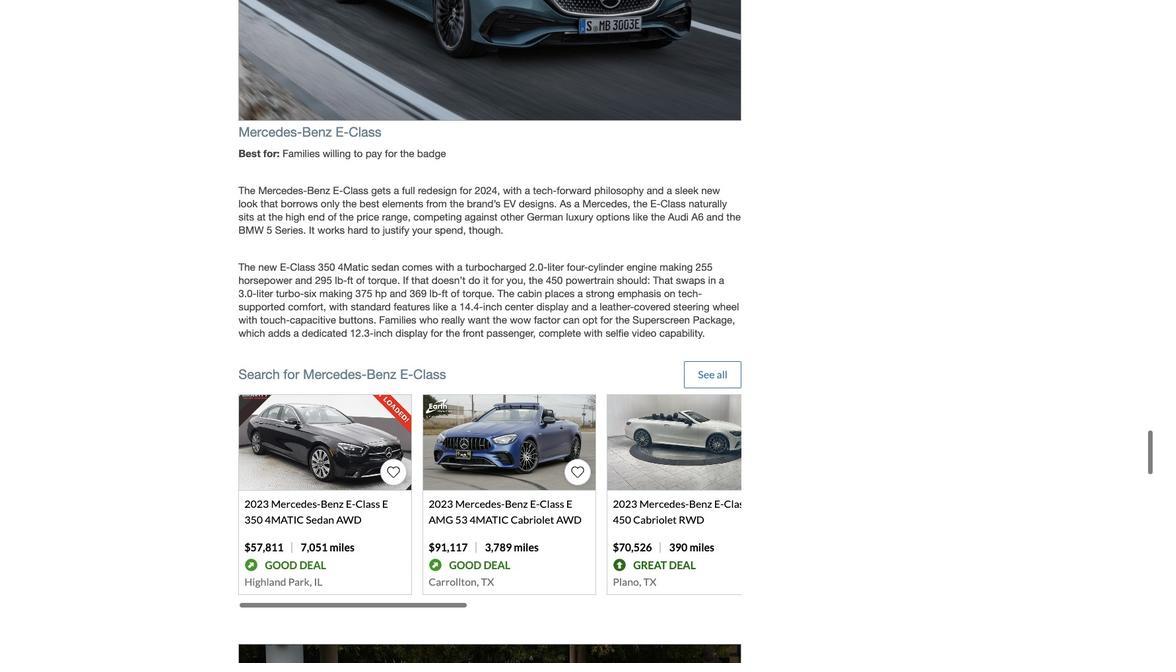 Task type: describe. For each thing, give the bounding box(es) containing it.
amg
[[429, 513, 453, 526]]

1 horizontal spatial display
[[537, 300, 569, 312]]

standard
[[351, 300, 391, 312]]

comes
[[402, 261, 433, 273]]

engine
[[627, 261, 657, 273]]

7,051
[[301, 541, 328, 554]]

2024,
[[475, 184, 500, 196]]

e for 2023 mercedes-benz e-class e 450 cabriolet rwd
[[751, 497, 757, 510]]

other
[[501, 210, 524, 222]]

2024 mercedes-benz e-class image
[[239, 0, 742, 121]]

see all link
[[684, 361, 742, 388]]

1 vertical spatial inch
[[374, 327, 393, 339]]

leather-
[[600, 300, 634, 312]]

the up passenger, on the left
[[493, 314, 507, 326]]

philosophy
[[594, 184, 644, 196]]

benz for 2023 mercedes-benz e-class e amg 53 4matic cabriolet awd
[[505, 497, 528, 510]]

miles for 3,789 miles
[[514, 541, 539, 554]]

great deal
[[633, 558, 696, 571]]

search for mercedes-benz e-class
[[239, 367, 446, 382]]

willing
[[323, 147, 351, 159]]

though.
[[469, 224, 504, 236]]

and down naturally
[[707, 210, 724, 222]]

il
[[314, 575, 323, 588]]

mercedes- up for: at the top left of the page
[[239, 124, 302, 139]]

for right it
[[492, 274, 504, 286]]

that inside the new e-class 350 4matic sedan comes with a turbocharged 2.0-liter four-cylinder engine making 255 horsepower and 295 lb-ft of torque. if that doesn't do it for you, the 450 powertrain should: that swaps in a 3.0-liter turbo-six making 375 hp and 369 lb-ft of torque. the cabin places a strong emphasis on tech- supported comfort, with standard features like a 14.4-inch center display and a leather-covered steering wheel with touch-capacitive buttons. families who really want the wow factor can opt for the superscreen package, which adds a dedicated 12.3-inch display for the front passenger, complete with selfie video capability.
[[411, 274, 429, 286]]

selfie
[[606, 327, 629, 339]]

$91,117
[[429, 541, 468, 554]]

mercedes-benz e-class
[[239, 124, 382, 139]]

forward
[[557, 184, 592, 196]]

see all
[[698, 368, 728, 380]]

elements
[[382, 197, 424, 209]]

highland
[[244, 575, 286, 588]]

1 vertical spatial display
[[396, 327, 428, 339]]

class inside 2023 mercedes-benz e-class e 350 4matic sedan awd
[[356, 497, 380, 510]]

with inside the mercedes-benz e-class gets a full redesign for 2024, with a tech-forward philosophy and a sleek new look that borrows only the best elements from the brand's ev designs. as a mercedes, the e-class naturally sits at the high end of the price range, competing against other german luxury options like the audi a6 and the bmw 5 series. it works hard to justify your spend, though.
[[503, 184, 522, 196]]

e- inside 2023 mercedes-benz e-class e 450 cabriolet rwd
[[714, 497, 724, 510]]

for:
[[263, 147, 280, 159]]

of inside the mercedes-benz e-class gets a full redesign for 2024, with a tech-forward philosophy and a sleek new look that borrows only the best elements from the brand's ev designs. as a mercedes, the e-class naturally sits at the high end of the price range, competing against other german luxury options like the audi a6 and the bmw 5 series. it works hard to justify your spend, though.
[[328, 210, 337, 222]]

e- inside the new e-class 350 4matic sedan comes with a turbocharged 2.0-liter four-cylinder engine making 255 horsepower and 295 lb-ft of torque. if that doesn't do it for you, the 450 powertrain should: that swaps in a 3.0-liter turbo-six making 375 hp and 369 lb-ft of torque. the cabin places a strong emphasis on tech- supported comfort, with standard features like a 14.4-inch center display and a leather-covered steering wheel with touch-capacitive buttons. families who really want the wow factor can opt for the superscreen package, which adds a dedicated 12.3-inch display for the front passenger, complete with selfie video capability.
[[280, 261, 290, 273]]

price
[[357, 210, 379, 222]]

redesign
[[418, 184, 457, 196]]

369
[[410, 287, 427, 299]]

sedan
[[306, 513, 334, 526]]

really
[[441, 314, 465, 326]]

wow
[[510, 314, 531, 326]]

best
[[360, 197, 379, 209]]

sits
[[239, 210, 254, 222]]

designs.
[[519, 197, 557, 209]]

the down 2.0-
[[529, 274, 543, 286]]

german
[[527, 210, 563, 222]]

2023 for 450
[[613, 497, 638, 510]]

miles for 390 miles
[[690, 541, 715, 554]]

swaps
[[676, 274, 706, 286]]

awd inside 2023 mercedes-benz e-class e 350 4matic sedan awd
[[336, 513, 362, 526]]

dedicated
[[302, 327, 347, 339]]

the down naturally
[[727, 210, 741, 222]]

video
[[632, 327, 657, 339]]

all
[[717, 368, 728, 380]]

a6
[[692, 210, 704, 222]]

2023 for 350
[[244, 497, 269, 510]]

that
[[653, 274, 673, 286]]

complete
[[539, 327, 581, 339]]

0 vertical spatial making
[[660, 261, 693, 273]]

a left "sleek"
[[667, 184, 672, 196]]

emphasis
[[618, 287, 661, 299]]

cabriolet inside 2023 mercedes-benz e-class e 450 cabriolet rwd
[[633, 513, 677, 526]]

places
[[545, 287, 575, 299]]

wheel
[[713, 300, 739, 312]]

and down the if
[[390, 287, 407, 299]]

375
[[356, 287, 372, 299]]

pay
[[366, 147, 382, 159]]

2023 mercedes-benz e-class e amg 53 4matic cabriolet awd
[[429, 497, 582, 526]]

3,789 miles
[[485, 541, 539, 554]]

search
[[239, 367, 280, 382]]

series.
[[275, 224, 306, 236]]

like inside the mercedes-benz e-class gets a full redesign for 2024, with a tech-forward philosophy and a sleek new look that borrows only the best elements from the brand's ev designs. as a mercedes, the e-class naturally sits at the high end of the price range, competing against other german luxury options like the audi a6 and the bmw 5 series. it works hard to justify your spend, though.
[[633, 210, 648, 222]]

the right only
[[343, 197, 357, 209]]

for down who
[[431, 327, 443, 339]]

4matic inside 2023 mercedes-benz e-class e 350 4matic sedan awd
[[265, 513, 304, 526]]

mercedes- for 2023 mercedes-benz e-class e 350 4matic sedan awd
[[271, 497, 321, 510]]

mercedes- for 2023 mercedes-benz e-class e amg 53 4matic cabriolet awd
[[455, 497, 505, 510]]

mercedes- down dedicated
[[303, 367, 367, 382]]

0 vertical spatial torque.
[[368, 274, 400, 286]]

350 inside 2023 mercedes-benz e-class e 350 4matic sedan awd
[[244, 513, 263, 526]]

can
[[563, 314, 580, 326]]

your
[[412, 224, 432, 236]]

2024 nissan altima image
[[239, 644, 742, 663]]

e for 2023 mercedes-benz e-class e amg 53 4matic cabriolet awd
[[566, 497, 573, 510]]

350 inside the new e-class 350 4matic sedan comes with a turbocharged 2.0-liter four-cylinder engine making 255 horsepower and 295 lb-ft of torque. if that doesn't do it for you, the 450 powertrain should: that swaps in a 3.0-liter turbo-six making 375 hp and 369 lb-ft of torque. the cabin places a strong emphasis on tech- supported comfort, with standard features like a 14.4-inch center display and a leather-covered steering wheel with touch-capacitive buttons. families who really want the wow factor can opt for the superscreen package, which adds a dedicated 12.3-inch display for the front passenger, complete with selfie video capability.
[[318, 261, 335, 273]]

cabin
[[517, 287, 542, 299]]

e- inside 2023 mercedes-benz e-class e amg 53 4matic cabriolet awd
[[530, 497, 540, 510]]

0 vertical spatial liter
[[548, 261, 564, 273]]

2023 for amg
[[429, 497, 453, 510]]

with up the which
[[239, 314, 257, 326]]

factor
[[534, 314, 560, 326]]

capacitive
[[290, 314, 336, 326]]

it
[[309, 224, 315, 236]]

and left "sleek"
[[647, 184, 664, 196]]

spend,
[[435, 224, 466, 236]]

the new e-class 350 4matic sedan comes with a turbocharged 2.0-liter four-cylinder engine making 255 horsepower and 295 lb-ft of torque. if that doesn't do it for you, the 450 powertrain should: that swaps in a 3.0-liter turbo-six making 375 hp and 369 lb-ft of torque. the cabin places a strong emphasis on tech- supported comfort, with standard features like a 14.4-inch center display and a leather-covered steering wheel with touch-capacitive buttons. families who really want the wow factor can opt for the superscreen package, which adds a dedicated 12.3-inch display for the front passenger, complete with selfie video capability.
[[239, 261, 739, 339]]

strong
[[586, 287, 615, 299]]

features
[[394, 300, 430, 312]]

450 inside 2023 mercedes-benz e-class e 450 cabriolet rwd
[[613, 513, 631, 526]]

new inside the new e-class 350 4matic sedan comes with a turbocharged 2.0-liter four-cylinder engine making 255 horsepower and 295 lb-ft of torque. if that doesn't do it for you, the 450 powertrain should: that swaps in a 3.0-liter turbo-six making 375 hp and 369 lb-ft of torque. the cabin places a strong emphasis on tech- supported comfort, with standard features like a 14.4-inch center display and a leather-covered steering wheel with touch-capacitive buttons. families who really want the wow factor can opt for the superscreen package, which adds a dedicated 12.3-inch display for the front passenger, complete with selfie video capability.
[[258, 261, 277, 273]]

from
[[426, 197, 447, 209]]

justify
[[383, 224, 409, 236]]

badge
[[417, 147, 446, 159]]

the up selfie
[[616, 314, 630, 326]]

comfort,
[[288, 300, 326, 312]]

295
[[315, 274, 332, 286]]

great
[[633, 558, 667, 571]]

e- inside 2023 mercedes-benz e-class e 350 4matic sedan awd
[[346, 497, 356, 510]]

cabriolet inside 2023 mercedes-benz e-class e amg 53 4matic cabriolet awd
[[511, 513, 554, 526]]

a left "full"
[[394, 184, 399, 196]]

with down "opt"
[[584, 327, 603, 339]]

with up buttons.
[[329, 300, 348, 312]]

luxury
[[566, 210, 593, 222]]

deal for 390
[[669, 558, 696, 571]]

2023 mercedes-benz e-class e 350 4matic sedan awd
[[244, 497, 388, 526]]

2 vertical spatial the
[[498, 287, 515, 299]]

1 vertical spatial lb-
[[430, 287, 442, 299]]

doesn't
[[432, 274, 466, 286]]

want
[[468, 314, 490, 326]]

six
[[304, 287, 317, 299]]

capability.
[[660, 327, 705, 339]]

good deal for tx
[[449, 558, 511, 571]]

1 vertical spatial making
[[320, 287, 353, 299]]

the right from
[[450, 197, 464, 209]]

a right adds
[[294, 327, 299, 339]]

for inside the mercedes-benz e-class gets a full redesign for 2024, with a tech-forward philosophy and a sleek new look that borrows only the best elements from the brand's ev designs. as a mercedes, the e-class naturally sits at the high end of the price range, competing against other german luxury options like the audi a6 and the bmw 5 series. it works hard to justify your spend, though.
[[460, 184, 472, 196]]

the for the mercedes-benz e-class gets a full redesign for 2024, with a tech-forward philosophy and a sleek new look that borrows only the best elements from the brand's ev designs. as a mercedes, the e-class naturally sits at the high end of the price range, competing against other german luxury options like the audi a6 and the bmw 5 series. it works hard to justify your spend, though.
[[239, 184, 255, 196]]

390
[[669, 541, 688, 554]]



Task type: vqa. For each thing, say whether or not it's contained in the screenshot.
top "bmw"
no



Task type: locate. For each thing, give the bounding box(es) containing it.
new up horsepower
[[258, 261, 277, 273]]

miles for 7,051 miles
[[330, 541, 355, 554]]

ev
[[504, 197, 516, 209]]

cabriolet up $70,526
[[633, 513, 677, 526]]

e for 2023 mercedes-benz e-class e 350 4matic sedan awd
[[382, 497, 388, 510]]

1 horizontal spatial e
[[566, 497, 573, 510]]

full
[[402, 184, 415, 196]]

mercedes- for the mercedes-benz e-class gets a full redesign for 2024, with a tech-forward philosophy and a sleek new look that borrows only the best elements from the brand's ev designs. as a mercedes, the e-class naturally sits at the high end of the price range, competing against other german luxury options like the audi a6 and the bmw 5 series. it works hard to justify your spend, though.
[[258, 184, 307, 196]]

0 vertical spatial 450
[[546, 274, 563, 286]]

buttons.
[[339, 314, 376, 326]]

brand's
[[467, 197, 501, 209]]

park,
[[288, 575, 312, 588]]

like right options at top
[[633, 210, 648, 222]]

12.3-
[[350, 327, 374, 339]]

that inside the mercedes-benz e-class gets a full redesign for 2024, with a tech-forward philosophy and a sleek new look that borrows only the best elements from the brand's ev designs. as a mercedes, the e-class naturally sits at the high end of the price range, competing against other german luxury options like the audi a6 and the bmw 5 series. it works hard to justify your spend, though.
[[261, 197, 278, 209]]

a
[[394, 184, 399, 196], [525, 184, 530, 196], [667, 184, 672, 196], [574, 197, 580, 209], [457, 261, 463, 273], [719, 274, 725, 286], [578, 287, 583, 299], [451, 300, 457, 312], [592, 300, 597, 312], [294, 327, 299, 339]]

benz inside 2023 mercedes-benz e-class e 450 cabriolet rwd
[[689, 497, 712, 510]]

0 horizontal spatial families
[[283, 147, 320, 159]]

benz up "willing"
[[302, 124, 332, 139]]

like up who
[[433, 300, 448, 312]]

benz up sedan at the bottom left of page
[[321, 497, 344, 510]]

with up the doesn't
[[436, 261, 454, 273]]

on
[[664, 287, 676, 299]]

benz up the 3,789 miles
[[505, 497, 528, 510]]

$57,811
[[244, 541, 284, 554]]

1 horizontal spatial that
[[411, 274, 429, 286]]

0 horizontal spatial new
[[258, 261, 277, 273]]

good up highland park, il
[[265, 558, 297, 571]]

good for $91,117
[[449, 558, 482, 571]]

at
[[257, 210, 266, 222]]

inch down buttons.
[[374, 327, 393, 339]]

benz for 2023 mercedes-benz e-class e 450 cabriolet rwd
[[689, 497, 712, 510]]

torque. down sedan
[[368, 274, 400, 286]]

2 vertical spatial of
[[451, 287, 460, 299]]

1 vertical spatial 350
[[244, 513, 263, 526]]

3 2023 from the left
[[613, 497, 638, 510]]

0 vertical spatial inch
[[483, 300, 502, 312]]

1 miles from the left
[[330, 541, 355, 554]]

who
[[419, 314, 439, 326]]

2 tx from the left
[[644, 575, 657, 588]]

and up six
[[295, 274, 312, 286]]

2023 inside 2023 mercedes-benz e-class e 350 4matic sedan awd
[[244, 497, 269, 510]]

with up the ev
[[503, 184, 522, 196]]

benz inside 2023 mercedes-benz e-class e 350 4matic sedan awd
[[321, 497, 344, 510]]

if
[[403, 274, 409, 286]]

tech-
[[533, 184, 557, 196], [678, 287, 702, 299]]

deal for 7,051
[[299, 558, 326, 571]]

new
[[702, 184, 720, 196], [258, 261, 277, 273]]

of up works
[[328, 210, 337, 222]]

inch up want
[[483, 300, 502, 312]]

0 horizontal spatial ft
[[347, 274, 353, 286]]

e inside 2023 mercedes-benz e-class e 450 cabriolet rwd
[[751, 497, 757, 510]]

powertrain
[[566, 274, 614, 286]]

0 horizontal spatial like
[[433, 300, 448, 312]]

450 up $70,526
[[613, 513, 631, 526]]

0 horizontal spatial making
[[320, 287, 353, 299]]

a up the doesn't
[[457, 261, 463, 273]]

the left the audi
[[651, 210, 665, 222]]

new up naturally
[[702, 184, 720, 196]]

carrollton,
[[429, 575, 479, 588]]

of down the doesn't
[[451, 287, 460, 299]]

1 horizontal spatial tx
[[644, 575, 657, 588]]

2023 up $57,811
[[244, 497, 269, 510]]

of
[[328, 210, 337, 222], [356, 274, 365, 286], [451, 287, 460, 299]]

new inside the mercedes-benz e-class gets a full redesign for 2024, with a tech-forward philosophy and a sleek new look that borrows only the best elements from the brand's ev designs. as a mercedes, the e-class naturally sits at the high end of the price range, competing against other german luxury options like the audi a6 and the bmw 5 series. it works hard to justify your spend, though.
[[702, 184, 720, 196]]

the for the new e-class 350 4matic sedan comes with a turbocharged 2.0-liter four-cylinder engine making 255 horsepower and 295 lb-ft of torque. if that doesn't do it for you, the 450 powertrain should: that swaps in a 3.0-liter turbo-six making 375 hp and 369 lb-ft of torque. the cabin places a strong emphasis on tech- supported comfort, with standard features like a 14.4-inch center display and a leather-covered steering wheel with touch-capacitive buttons. families who really want the wow factor can opt for the superscreen package, which adds a dedicated 12.3-inch display for the front passenger, complete with selfie video capability.
[[239, 261, 255, 273]]

good
[[265, 558, 297, 571], [449, 558, 482, 571]]

1 vertical spatial torque.
[[463, 287, 495, 299]]

display down who
[[396, 327, 428, 339]]

the mercedes-benz e-class gets a full redesign for 2024, with a tech-forward philosophy and a sleek new look that borrows only the best elements from the brand's ev designs. as a mercedes, the e-class naturally sits at the high end of the price range, competing against other german luxury options like the audi a6 and the bmw 5 series. it works hard to justify your spend, though.
[[239, 184, 741, 236]]

4matic up $57,811
[[265, 513, 304, 526]]

0 horizontal spatial torque.
[[368, 274, 400, 286]]

0 horizontal spatial e
[[382, 497, 388, 510]]

tx for plano, tx
[[644, 575, 657, 588]]

1 horizontal spatial 4matic
[[470, 513, 509, 526]]

4matic inside 2023 mercedes-benz e-class e amg 53 4matic cabriolet awd
[[470, 513, 509, 526]]

1 horizontal spatial 350
[[318, 261, 335, 273]]

mercedes- inside the mercedes-benz e-class gets a full redesign for 2024, with a tech-forward philosophy and a sleek new look that borrows only the best elements from the brand's ev designs. as a mercedes, the e-class naturally sits at the high end of the price range, competing against other german luxury options like the audi a6 and the bmw 5 series. it works hard to justify your spend, though.
[[258, 184, 307, 196]]

2 2023 from the left
[[429, 497, 453, 510]]

1 vertical spatial like
[[433, 300, 448, 312]]

0 horizontal spatial display
[[396, 327, 428, 339]]

making up that
[[660, 261, 693, 273]]

53
[[455, 513, 468, 526]]

tx
[[481, 575, 494, 588], [644, 575, 657, 588]]

3 e from the left
[[751, 497, 757, 510]]

hard
[[348, 224, 368, 236]]

0 horizontal spatial deal
[[299, 558, 326, 571]]

ft down the "4matic"
[[347, 274, 353, 286]]

that up the at
[[261, 197, 278, 209]]

2 good deal from the left
[[449, 558, 511, 571]]

deal down 3,789
[[484, 558, 511, 571]]

a right "in"
[[719, 274, 725, 286]]

0 vertical spatial lb-
[[335, 274, 347, 286]]

a up designs.
[[525, 184, 530, 196]]

2 deal from the left
[[484, 558, 511, 571]]

0 horizontal spatial good
[[265, 558, 297, 571]]

1 horizontal spatial liter
[[548, 261, 564, 273]]

390 miles
[[669, 541, 715, 554]]

2023 mercedes-benz e-class e 450 cabriolet rwd
[[613, 497, 757, 526]]

0 horizontal spatial miles
[[330, 541, 355, 554]]

2 cabriolet from the left
[[633, 513, 677, 526]]

competing
[[414, 210, 462, 222]]

2 horizontal spatial 2023
[[613, 497, 638, 510]]

1 horizontal spatial 2023
[[429, 497, 453, 510]]

1 horizontal spatial ft
[[442, 287, 448, 299]]

0 horizontal spatial of
[[328, 210, 337, 222]]

to inside the mercedes-benz e-class gets a full redesign for 2024, with a tech-forward philosophy and a sleek new look that borrows only the best elements from the brand's ev designs. as a mercedes, the e-class naturally sits at the high end of the price range, competing against other german luxury options like the audi a6 and the bmw 5 series. it works hard to justify your spend, though.
[[371, 224, 380, 236]]

miles right the "390"
[[690, 541, 715, 554]]

0 horizontal spatial 4matic
[[265, 513, 304, 526]]

highland park, il
[[244, 575, 323, 588]]

0 vertical spatial tech-
[[533, 184, 557, 196]]

e inside 2023 mercedes-benz e-class e 350 4matic sedan awd
[[382, 497, 388, 510]]

3,789
[[485, 541, 512, 554]]

liter left four-
[[548, 261, 564, 273]]

3 deal from the left
[[669, 558, 696, 571]]

1 horizontal spatial making
[[660, 261, 693, 273]]

should:
[[617, 274, 650, 286]]

adds
[[268, 327, 291, 339]]

in
[[708, 274, 716, 286]]

torque. down the do at the left of page
[[463, 287, 495, 299]]

the down philosophy
[[633, 197, 648, 209]]

3 miles from the left
[[690, 541, 715, 554]]

2 awd from the left
[[556, 513, 582, 526]]

7,051 miles
[[301, 541, 355, 554]]

1 e from the left
[[382, 497, 388, 510]]

families down mercedes-benz e-class
[[283, 147, 320, 159]]

1 deal from the left
[[299, 558, 326, 571]]

front
[[463, 327, 484, 339]]

the up 'look'
[[239, 184, 255, 196]]

benz down 12.3-
[[367, 367, 397, 382]]

class inside 2023 mercedes-benz e-class e 450 cabriolet rwd
[[724, 497, 749, 510]]

1 vertical spatial of
[[356, 274, 365, 286]]

0 vertical spatial the
[[239, 184, 255, 196]]

sleek
[[675, 184, 699, 196]]

5
[[267, 224, 272, 236]]

mercedes- up sedan at the bottom left of page
[[271, 497, 321, 510]]

0 vertical spatial ft
[[347, 274, 353, 286]]

do
[[469, 274, 480, 286]]

1 vertical spatial that
[[411, 274, 429, 286]]

2023 mercedes-benz e-class e amg 53 4matic cabriolet awd image
[[423, 395, 596, 490]]

cylinder
[[588, 261, 624, 273]]

benz inside 2023 mercedes-benz e-class e amg 53 4matic cabriolet awd
[[505, 497, 528, 510]]

for right search
[[284, 367, 299, 382]]

0 vertical spatial 350
[[318, 261, 335, 273]]

like inside the new e-class 350 4matic sedan comes with a turbocharged 2.0-liter four-cylinder engine making 255 horsepower and 295 lb-ft of torque. if that doesn't do it for you, the 450 powertrain should: that swaps in a 3.0-liter turbo-six making 375 hp and 369 lb-ft of torque. the cabin places a strong emphasis on tech- supported comfort, with standard features like a 14.4-inch center display and a leather-covered steering wheel with touch-capacitive buttons. families who really want the wow factor can opt for the superscreen package, which adds a dedicated 12.3-inch display for the front passenger, complete with selfie video capability.
[[433, 300, 448, 312]]

mercedes- for 2023 mercedes-benz e-class e 450 cabriolet rwd
[[640, 497, 689, 510]]

1 horizontal spatial like
[[633, 210, 648, 222]]

and
[[647, 184, 664, 196], [707, 210, 724, 222], [295, 274, 312, 286], [390, 287, 407, 299], [572, 300, 589, 312]]

1 horizontal spatial deal
[[484, 558, 511, 571]]

1 horizontal spatial lb-
[[430, 287, 442, 299]]

benz for 2023 mercedes-benz e-class e 350 4matic sedan awd
[[321, 497, 344, 510]]

a down powertrain
[[578, 287, 583, 299]]

cabriolet up the 3,789 miles
[[511, 513, 554, 526]]

1 horizontal spatial of
[[356, 274, 365, 286]]

deal down "7,051"
[[299, 558, 326, 571]]

like
[[633, 210, 648, 222], [433, 300, 448, 312]]

it
[[483, 274, 489, 286]]

2 e from the left
[[566, 497, 573, 510]]

255
[[696, 261, 713, 273]]

2 horizontal spatial of
[[451, 287, 460, 299]]

mercedes- up rwd
[[640, 497, 689, 510]]

making
[[660, 261, 693, 273], [320, 287, 353, 299]]

1 awd from the left
[[336, 513, 362, 526]]

e inside 2023 mercedes-benz e-class e amg 53 4matic cabriolet awd
[[566, 497, 573, 510]]

0 horizontal spatial cabriolet
[[511, 513, 554, 526]]

1 horizontal spatial cabriolet
[[633, 513, 677, 526]]

of up 375
[[356, 274, 365, 286]]

0 horizontal spatial 2023
[[244, 497, 269, 510]]

2 horizontal spatial deal
[[669, 558, 696, 571]]

making down the 295
[[320, 287, 353, 299]]

350 up $57,811
[[244, 513, 263, 526]]

0 vertical spatial of
[[328, 210, 337, 222]]

borrows
[[281, 197, 318, 209]]

450 up places
[[546, 274, 563, 286]]

1 vertical spatial liter
[[257, 287, 273, 299]]

deal for 3,789
[[484, 558, 511, 571]]

1 horizontal spatial tech-
[[678, 287, 702, 299]]

benz for the mercedes-benz e-class gets a full redesign for 2024, with a tech-forward philosophy and a sleek new look that borrows only the best elements from the brand's ev designs. as a mercedes, the e-class naturally sits at the high end of the price range, competing against other german luxury options like the audi a6 and the bmw 5 series. it works hard to justify your spend, though.
[[307, 184, 330, 196]]

1 vertical spatial 450
[[613, 513, 631, 526]]

tech- inside the mercedes-benz e-class gets a full redesign for 2024, with a tech-forward philosophy and a sleek new look that borrows only the best elements from the brand's ev designs. as a mercedes, the e-class naturally sits at the high end of the price range, competing against other german luxury options like the audi a6 and the bmw 5 series. it works hard to justify your spend, though.
[[533, 184, 557, 196]]

0 vertical spatial to
[[354, 147, 363, 159]]

the up hard
[[340, 210, 354, 222]]

the right the at
[[268, 210, 283, 222]]

tech- inside the new e-class 350 4matic sedan comes with a turbocharged 2.0-liter four-cylinder engine making 255 horsepower and 295 lb-ft of torque. if that doesn't do it for you, the 450 powertrain should: that swaps in a 3.0-liter turbo-six making 375 hp and 369 lb-ft of torque. the cabin places a strong emphasis on tech- supported comfort, with standard features like a 14.4-inch center display and a leather-covered steering wheel with touch-capacitive buttons. families who really want the wow factor can opt for the superscreen package, which adds a dedicated 12.3-inch display for the front passenger, complete with selfie video capability.
[[678, 287, 702, 299]]

lb- right the 295
[[335, 274, 347, 286]]

2 miles from the left
[[514, 541, 539, 554]]

1 vertical spatial ft
[[442, 287, 448, 299]]

2023 inside 2023 mercedes-benz e-class e amg 53 4matic cabriolet awd
[[429, 497, 453, 510]]

1 good from the left
[[265, 558, 297, 571]]

mercedes- up borrows
[[258, 184, 307, 196]]

see
[[698, 368, 715, 380]]

lb- right 369
[[430, 287, 442, 299]]

1 horizontal spatial good
[[449, 558, 482, 571]]

touch-
[[260, 314, 290, 326]]

turbo-
[[276, 287, 304, 299]]

0 horizontal spatial tech-
[[533, 184, 557, 196]]

0 vertical spatial families
[[283, 147, 320, 159]]

1 vertical spatial families
[[379, 314, 417, 326]]

1 horizontal spatial new
[[702, 184, 720, 196]]

mercedes,
[[583, 197, 631, 209]]

tech- down swaps
[[678, 287, 702, 299]]

0 horizontal spatial to
[[354, 147, 363, 159]]

miles right 3,789
[[514, 541, 539, 554]]

1 horizontal spatial torque.
[[463, 287, 495, 299]]

2 horizontal spatial e
[[751, 497, 757, 510]]

1 cabriolet from the left
[[511, 513, 554, 526]]

e-
[[336, 124, 349, 139], [333, 184, 343, 196], [651, 197, 661, 209], [280, 261, 290, 273], [400, 367, 413, 382], [346, 497, 356, 510], [530, 497, 540, 510], [714, 497, 724, 510]]

1 horizontal spatial awd
[[556, 513, 582, 526]]

1 horizontal spatial inch
[[483, 300, 502, 312]]

mercedes-
[[239, 124, 302, 139], [258, 184, 307, 196], [303, 367, 367, 382], [271, 497, 321, 510], [455, 497, 505, 510], [640, 497, 689, 510]]

1 horizontal spatial families
[[379, 314, 417, 326]]

1 vertical spatial tech-
[[678, 287, 702, 299]]

gets
[[371, 184, 391, 196]]

1 4matic from the left
[[265, 513, 304, 526]]

to
[[354, 147, 363, 159], [371, 224, 380, 236]]

for right "opt"
[[601, 314, 613, 326]]

bmw
[[239, 224, 264, 236]]

cabriolet
[[511, 513, 554, 526], [633, 513, 677, 526]]

steering
[[674, 300, 710, 312]]

families inside the new e-class 350 4matic sedan comes with a turbocharged 2.0-liter four-cylinder engine making 255 horsepower and 295 lb-ft of torque. if that doesn't do it for you, the 450 powertrain should: that swaps in a 3.0-liter turbo-six making 375 hp and 369 lb-ft of torque. the cabin places a strong emphasis on tech- supported comfort, with standard features like a 14.4-inch center display and a leather-covered steering wheel with touch-capacitive buttons. families who really want the wow factor can opt for the superscreen package, which adds a dedicated 12.3-inch display for the front passenger, complete with selfie video capability.
[[379, 314, 417, 326]]

0 vertical spatial new
[[702, 184, 720, 196]]

1 horizontal spatial miles
[[514, 541, 539, 554]]

2023 mercedes-benz e-class e 350 4matic sedan awd image
[[239, 395, 412, 490]]

against
[[465, 210, 498, 222]]

1 horizontal spatial to
[[371, 224, 380, 236]]

the down 'you,'
[[498, 287, 515, 299]]

families down features
[[379, 314, 417, 326]]

tech- up designs.
[[533, 184, 557, 196]]

miles right "7,051"
[[330, 541, 355, 554]]

miles
[[330, 541, 355, 554], [514, 541, 539, 554], [690, 541, 715, 554]]

that up 369
[[411, 274, 429, 286]]

mercedes- up 53
[[455, 497, 505, 510]]

0 horizontal spatial that
[[261, 197, 278, 209]]

1 tx from the left
[[481, 575, 494, 588]]

benz up rwd
[[689, 497, 712, 510]]

2023 up amg
[[429, 497, 453, 510]]

good deal for park,
[[265, 558, 326, 571]]

1 vertical spatial to
[[371, 224, 380, 236]]

for
[[385, 147, 397, 159], [460, 184, 472, 196], [492, 274, 504, 286], [601, 314, 613, 326], [431, 327, 443, 339], [284, 367, 299, 382]]

the inside the mercedes-benz e-class gets a full redesign for 2024, with a tech-forward philosophy and a sleek new look that borrows only the best elements from the brand's ev designs. as a mercedes, the e-class naturally sits at the high end of the price range, competing against other german luxury options like the audi a6 and the bmw 5 series. it works hard to justify your spend, though.
[[239, 184, 255, 196]]

the down really
[[446, 327, 460, 339]]

2 good from the left
[[449, 558, 482, 571]]

0 horizontal spatial tx
[[481, 575, 494, 588]]

2 horizontal spatial miles
[[690, 541, 715, 554]]

1 horizontal spatial 450
[[613, 513, 631, 526]]

e
[[382, 497, 388, 510], [566, 497, 573, 510], [751, 497, 757, 510]]

four-
[[567, 261, 588, 273]]

tx for carrollton, tx
[[481, 575, 494, 588]]

1 vertical spatial the
[[239, 261, 255, 273]]

mercedes- inside 2023 mercedes-benz e-class e 350 4matic sedan awd
[[271, 497, 321, 510]]

2.0-
[[529, 261, 548, 273]]

mercedes- inside 2023 mercedes-benz e-class e 450 cabriolet rwd
[[640, 497, 689, 510]]

0 horizontal spatial 350
[[244, 513, 263, 526]]

0 vertical spatial like
[[633, 210, 648, 222]]

4matic
[[338, 261, 369, 273]]

mercedes- inside 2023 mercedes-benz e-class e amg 53 4matic cabriolet awd
[[455, 497, 505, 510]]

class inside 2023 mercedes-benz e-class e amg 53 4matic cabriolet awd
[[540, 497, 564, 510]]

hp
[[375, 287, 387, 299]]

0 horizontal spatial awd
[[336, 513, 362, 526]]

1 2023 from the left
[[244, 497, 269, 510]]

450 inside the new e-class 350 4matic sedan comes with a turbocharged 2.0-liter four-cylinder engine making 255 horsepower and 295 lb-ft of torque. if that doesn't do it for you, the 450 powertrain should: that swaps in a 3.0-liter turbo-six making 375 hp and 369 lb-ft of torque. the cabin places a strong emphasis on tech- supported comfort, with standard features like a 14.4-inch center display and a leather-covered steering wheel with touch-capacitive buttons. families who really want the wow factor can opt for the superscreen package, which adds a dedicated 12.3-inch display for the front passenger, complete with selfie video capability.
[[546, 274, 563, 286]]

covered
[[634, 300, 671, 312]]

2 4matic from the left
[[470, 513, 509, 526]]

0 horizontal spatial lb-
[[335, 274, 347, 286]]

liter down horsepower
[[257, 287, 273, 299]]

you,
[[507, 274, 526, 286]]

0 horizontal spatial inch
[[374, 327, 393, 339]]

benz up only
[[307, 184, 330, 196]]

0 vertical spatial display
[[537, 300, 569, 312]]

1 good deal from the left
[[265, 558, 326, 571]]

0 horizontal spatial liter
[[257, 287, 273, 299]]

a up "opt"
[[592, 300, 597, 312]]

450
[[546, 274, 563, 286], [613, 513, 631, 526]]

and up 'can'
[[572, 300, 589, 312]]

a right as
[[574, 197, 580, 209]]

good up carrollton, tx at bottom
[[449, 558, 482, 571]]

good deal up the park,
[[265, 558, 326, 571]]

tx right carrollton,
[[481, 575, 494, 588]]

the up horsepower
[[239, 261, 255, 273]]

the left badge
[[400, 147, 414, 159]]

2023 mercedes-benz e-class e 450 cabriolet rwd image
[[608, 395, 780, 490]]

0 horizontal spatial 450
[[546, 274, 563, 286]]

ft down the doesn't
[[442, 287, 448, 299]]

benz inside the mercedes-benz e-class gets a full redesign for 2024, with a tech-forward philosophy and a sleek new look that borrows only the best elements from the brand's ev designs. as a mercedes, the e-class naturally sits at the high end of the price range, competing against other german luxury options like the audi a6 and the bmw 5 series. it works hard to justify your spend, though.
[[307, 184, 330, 196]]

torque.
[[368, 274, 400, 286], [463, 287, 495, 299]]

as
[[560, 197, 572, 209]]

good for $57,811
[[265, 558, 297, 571]]

1 vertical spatial new
[[258, 261, 277, 273]]

2023 inside 2023 mercedes-benz e-class e 450 cabriolet rwd
[[613, 497, 638, 510]]

works
[[318, 224, 345, 236]]

best
[[239, 147, 261, 159]]

a up really
[[451, 300, 457, 312]]

to down price
[[371, 224, 380, 236]]

awd inside 2023 mercedes-benz e-class e amg 53 4matic cabriolet awd
[[556, 513, 582, 526]]

for right pay
[[385, 147, 397, 159]]

0 vertical spatial that
[[261, 197, 278, 209]]

for left the 2024,
[[460, 184, 472, 196]]

1 horizontal spatial good deal
[[449, 558, 511, 571]]

deal down the "390"
[[669, 558, 696, 571]]

350 up the 295
[[318, 261, 335, 273]]

0 horizontal spatial good deal
[[265, 558, 326, 571]]

to left pay
[[354, 147, 363, 159]]

good deal up carrollton, tx at bottom
[[449, 558, 511, 571]]

class inside the new e-class 350 4matic sedan comes with a turbocharged 2.0-liter four-cylinder engine making 255 horsepower and 295 lb-ft of torque. if that doesn't do it for you, the 450 powertrain should: that swaps in a 3.0-liter turbo-six making 375 hp and 369 lb-ft of torque. the cabin places a strong emphasis on tech- supported comfort, with standard features like a 14.4-inch center display and a leather-covered steering wheel with touch-capacitive buttons. families who really want the wow factor can opt for the superscreen package, which adds a dedicated 12.3-inch display for the front passenger, complete with selfie video capability.
[[290, 261, 315, 273]]

which
[[239, 327, 265, 339]]



